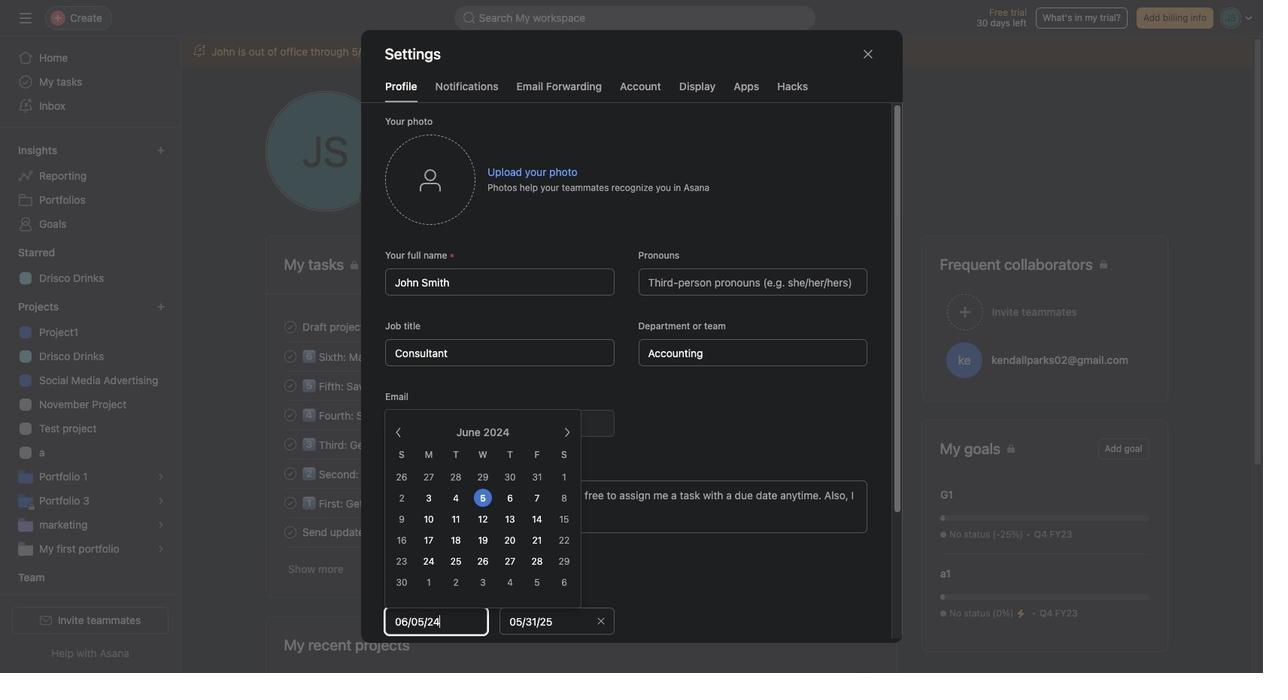 Task type: vqa. For each thing, say whether or not it's contained in the screenshot.
Optional text box
yes



Task type: locate. For each thing, give the bounding box(es) containing it.
insights element
[[0, 137, 181, 239]]

4 mark complete image from the top
[[281, 494, 299, 512]]

list box
[[454, 6, 815, 30]]

ke image
[[958, 342, 971, 378]]

I usually work from 9am-5pm PST. Feel free to assign me a task with a due date anytime. Also, I love dogs! text field
[[385, 481, 867, 533]]

starred element
[[0, 239, 181, 293]]

js image
[[302, 91, 349, 211]]

2 list item from the top
[[266, 342, 897, 371]]

list item
[[266, 312, 897, 342], [266, 342, 897, 371], [266, 459, 897, 488], [266, 488, 897, 518], [266, 518, 897, 547]]

1 mark complete image from the top
[[281, 377, 299, 395]]

1 mark complete image from the top
[[281, 318, 299, 336]]

2 mark complete image from the top
[[281, 347, 299, 365]]

4 mark complete checkbox from the top
[[281, 523, 299, 541]]

3 mark complete image from the top
[[281, 435, 299, 453]]

3 mark complete image from the top
[[281, 465, 299, 483]]

5 list item from the top
[[266, 518, 897, 547]]

projects element
[[0, 293, 181, 564]]

mark complete image for 2nd mark complete checkbox from the bottom of the page
[[281, 494, 299, 512]]

mark complete image for 2nd mark complete checkbox from the top
[[281, 465, 299, 483]]

Full name text field
[[385, 269, 614, 296]]

switch
[[385, 559, 403, 569]]

teams element
[[0, 564, 181, 619]]

hide sidebar image
[[20, 12, 32, 24]]

mark complete image for 4th mark complete option from the bottom
[[281, 347, 299, 365]]

mark complete image
[[281, 377, 299, 395], [281, 406, 299, 424], [281, 465, 299, 483], [281, 494, 299, 512]]

Mark complete checkbox
[[281, 318, 299, 336], [281, 465, 299, 483], [281, 494, 299, 512], [281, 523, 299, 541]]

mark complete image
[[281, 318, 299, 336], [281, 347, 299, 365], [281, 435, 299, 453], [281, 523, 299, 541]]

None text field
[[385, 410, 614, 437], [385, 608, 487, 635], [385, 410, 614, 437], [385, 608, 487, 635]]

mark complete image for first mark complete option from the bottom of the page
[[281, 435, 299, 453]]

1 list item from the top
[[266, 312, 897, 342]]

2 mark complete checkbox from the top
[[281, 465, 299, 483]]

dialog
[[361, 30, 903, 673]]

2 mark complete image from the top
[[281, 406, 299, 424]]

Mark complete checkbox
[[281, 347, 299, 365], [281, 377, 299, 395], [281, 406, 299, 424], [281, 435, 299, 453]]

None text field
[[385, 339, 614, 366], [638, 339, 867, 366], [385, 339, 614, 366], [638, 339, 867, 366]]

1 mark complete checkbox from the top
[[281, 318, 299, 336]]

4 mark complete image from the top
[[281, 523, 299, 541]]

1 mark complete checkbox from the top
[[281, 347, 299, 365]]

4 mark complete checkbox from the top
[[281, 435, 299, 453]]



Task type: describe. For each thing, give the bounding box(es) containing it.
settings tab list
[[361, 78, 903, 103]]

3 mark complete checkbox from the top
[[281, 494, 299, 512]]

Optional text field
[[499, 608, 614, 635]]

mark complete image for fourth mark complete checkbox
[[281, 523, 299, 541]]

clear date image
[[596, 617, 605, 626]]

Third-person pronouns (e.g. she/her/hers) text field
[[638, 269, 867, 296]]

2 mark complete checkbox from the top
[[281, 377, 299, 395]]

mark complete image for first mark complete checkbox from the top of the page
[[281, 318, 299, 336]]

3 mark complete checkbox from the top
[[281, 406, 299, 424]]

next month image
[[561, 427, 573, 439]]

3 list item from the top
[[266, 459, 897, 488]]

mark complete image for third mark complete option from the top
[[281, 406, 299, 424]]

mark complete image for 3rd mark complete option from the bottom of the page
[[281, 377, 299, 395]]

4 list item from the top
[[266, 488, 897, 518]]

isinverse image
[[463, 12, 475, 24]]

global element
[[0, 37, 181, 127]]

previous month image
[[393, 427, 405, 439]]

close this dialog image
[[862, 48, 874, 60]]



